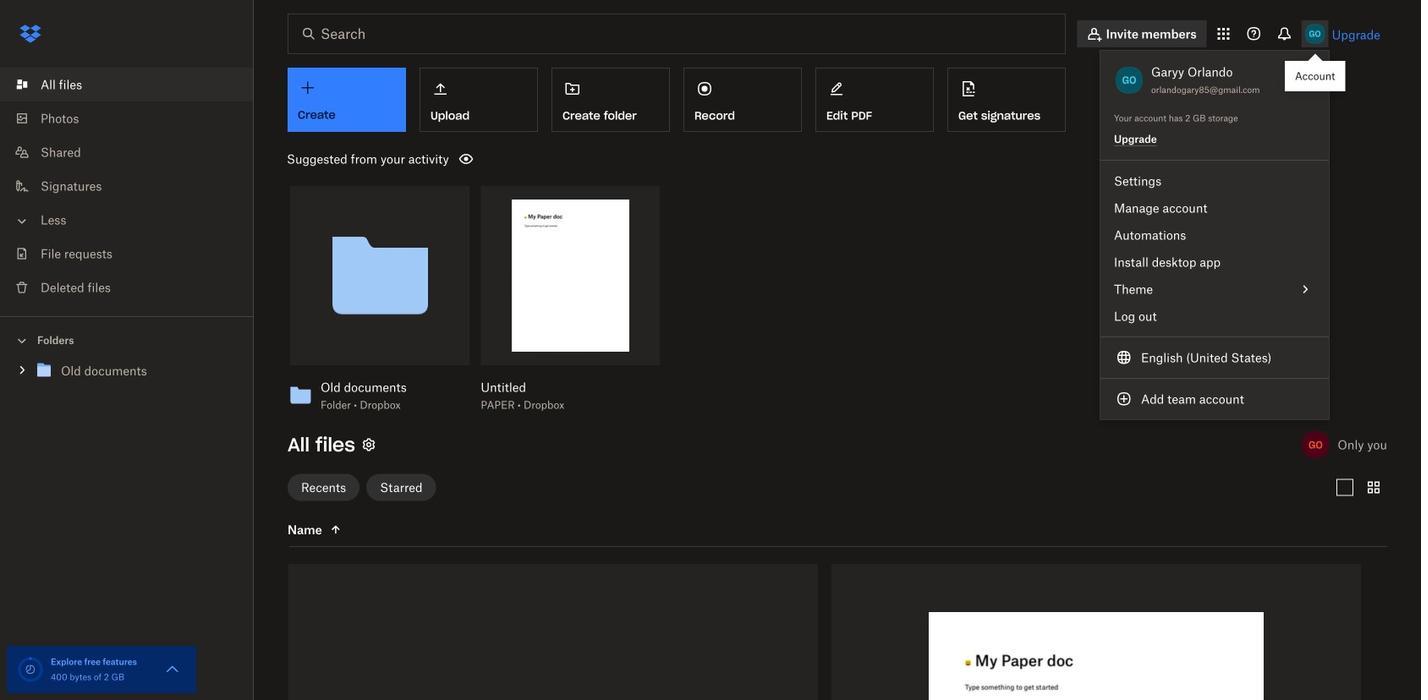 Task type: locate. For each thing, give the bounding box(es) containing it.
list item
[[0, 68, 254, 102]]

2 menu item from the top
[[1101, 344, 1330, 372]]

account menu image
[[1302, 20, 1329, 47]]

0 vertical spatial menu item
[[1101, 276, 1330, 303]]

menu
[[1101, 51, 1330, 420]]

1 vertical spatial menu item
[[1101, 344, 1330, 372]]

list
[[0, 58, 254, 317]]

menu item
[[1101, 276, 1330, 303], [1101, 344, 1330, 372]]



Task type: vqa. For each thing, say whether or not it's contained in the screenshot.
left on
no



Task type: describe. For each thing, give the bounding box(es) containing it.
folder, old documents row
[[289, 564, 818, 701]]

less image
[[14, 213, 30, 230]]

file, _ my paper doc.paper row
[[832, 564, 1362, 701]]

dropbox image
[[14, 17, 47, 51]]

choose a language: image
[[1115, 348, 1135, 368]]

1 menu item from the top
[[1101, 276, 1330, 303]]



